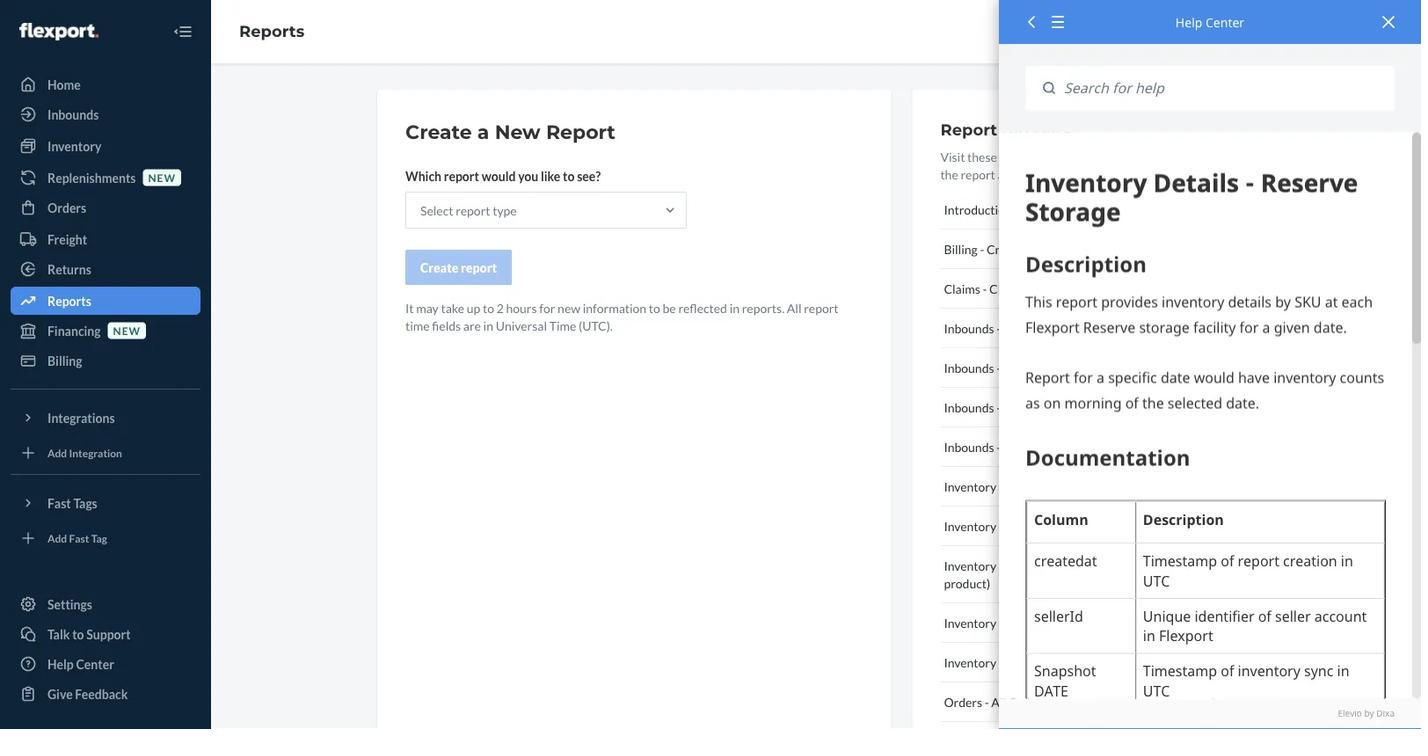 Task type: locate. For each thing, give the bounding box(es) containing it.
inventory down inventory - levels today
[[944, 519, 997, 533]]

integrations
[[47, 410, 115, 425]]

fast tags button
[[11, 489, 201, 517]]

report for which report would you like to see?
[[444, 168, 479, 183]]

2 tracking from the top
[[1026, 558, 1070, 573]]

to inside visit these help center articles to get a description of the report and column details.
[[1110, 149, 1121, 164]]

inventory - levels today
[[944, 479, 1074, 494]]

and for inventory - lot tracking and fefo (single product)
[[1072, 558, 1092, 573]]

- down billing - credits report
[[983, 281, 987, 296]]

2 horizontal spatial in
[[1037, 615, 1047, 630]]

talk to support button
[[11, 620, 201, 648]]

1 horizontal spatial reports link
[[239, 22, 305, 41]]

- for inbounds - inventory reconciliation
[[997, 321, 1001, 336]]

tracking down today
[[1026, 519, 1070, 533]]

inventory inside inventory - lot tracking and fefo (single product)
[[944, 558, 997, 573]]

- left monthly on the right
[[997, 360, 1001, 375]]

report inside it may take up to 2 hours for new information to be reflected in reports. all report time fields are in universal time (utc).
[[804, 300, 839, 315]]

- down claims - claims submitted
[[997, 321, 1001, 336]]

inventory up product)
[[944, 558, 997, 573]]

fefo for (all
[[1094, 519, 1125, 533]]

a
[[477, 120, 489, 144], [1143, 149, 1150, 164]]

billing link
[[11, 347, 201, 375]]

reconciliation down the inbounds - packages button
[[1078, 439, 1155, 454]]

orders - all orders button
[[941, 683, 1227, 722]]

inventory for inventory
[[47, 139, 101, 153]]

in left long
[[1037, 615, 1047, 630]]

0 horizontal spatial billing
[[47, 353, 82, 368]]

- inside button
[[997, 400, 1001, 415]]

to inside the talk to support button
[[72, 627, 84, 642]]

long
[[1049, 615, 1076, 630]]

reports
[[239, 22, 305, 41], [47, 293, 91, 308]]

storage right reserve
[[1092, 655, 1134, 670]]

to left get
[[1110, 149, 1121, 164]]

0 vertical spatial and
[[998, 167, 1018, 182]]

inventory for inventory - units in long term storage
[[944, 615, 997, 630]]

in left "reports."
[[730, 300, 740, 315]]

- for orders - all orders
[[985, 694, 989, 709]]

1 horizontal spatial billing
[[944, 241, 978, 256]]

inbounds for inbounds - packages
[[944, 400, 994, 415]]

- for inbounds - shipping plan reconciliation
[[997, 439, 1001, 454]]

2
[[497, 300, 504, 315]]

- left the levels
[[999, 479, 1003, 494]]

claims down billing - credits report
[[944, 281, 981, 296]]

0 vertical spatial tracking
[[1026, 519, 1070, 533]]

report inside button
[[1029, 241, 1067, 256]]

to right talk
[[72, 627, 84, 642]]

submitted
[[1028, 281, 1084, 296]]

1 vertical spatial a
[[1143, 149, 1150, 164]]

report for create report
[[461, 260, 497, 275]]

0 vertical spatial help center
[[1176, 14, 1245, 30]]

create a new report
[[405, 120, 616, 144]]

1 vertical spatial storage
[[1092, 655, 1134, 670]]

2 horizontal spatial center
[[1206, 14, 1245, 30]]

it may take up to 2 hours for new information to be reflected in reports. all report time fields are in universal time (utc).
[[405, 300, 839, 333]]

and down the inventory - lot tracking and fefo (all products) button
[[1072, 558, 1092, 573]]

a left new
[[477, 120, 489, 144]]

introduction to reporting button
[[941, 190, 1227, 230]]

1 vertical spatial in
[[483, 318, 493, 333]]

home
[[47, 77, 81, 92]]

0 vertical spatial fefo
[[1094, 519, 1125, 533]]

reconciliation down claims - claims submitted button
[[1058, 321, 1135, 336]]

billing down financing
[[47, 353, 82, 368]]

report
[[941, 120, 998, 139], [546, 120, 616, 144], [1029, 241, 1067, 256]]

help center up 'search' search field
[[1176, 14, 1245, 30]]

0 vertical spatial all
[[787, 300, 802, 315]]

report inside button
[[461, 260, 497, 275]]

0 vertical spatial new
[[148, 171, 176, 184]]

inbounds
[[47, 107, 99, 122], [944, 321, 994, 336], [944, 360, 994, 375], [944, 400, 994, 415], [944, 439, 994, 454]]

0 vertical spatial reconciliation
[[1058, 321, 1135, 336]]

fast
[[47, 496, 71, 511], [69, 532, 89, 544]]

1 horizontal spatial new
[[148, 171, 176, 184]]

1 vertical spatial center
[[1028, 149, 1066, 164]]

0 horizontal spatial help center
[[47, 657, 114, 672]]

help down report glossary
[[1000, 149, 1025, 164]]

add integration link
[[11, 439, 201, 467]]

all right "reports."
[[787, 300, 802, 315]]

- for inbounds - packages
[[997, 400, 1001, 415]]

talk
[[47, 627, 70, 642]]

- inside button
[[999, 615, 1003, 630]]

orders inside orders link
[[47, 200, 86, 215]]

(utc).
[[579, 318, 613, 333]]

1 horizontal spatial a
[[1143, 149, 1150, 164]]

inventory details - reserve storage button
[[941, 643, 1227, 683]]

help center
[[1176, 14, 1245, 30], [47, 657, 114, 672]]

0 horizontal spatial reports
[[47, 293, 91, 308]]

2 vertical spatial in
[[1037, 615, 1047, 630]]

1 horizontal spatial in
[[730, 300, 740, 315]]

elevio
[[1338, 708, 1362, 720]]

products)
[[1146, 519, 1198, 533]]

inventory - lot tracking and fefo (all products) button
[[941, 507, 1227, 546]]

inbounds down the inbounds - packages on the right bottom
[[944, 439, 994, 454]]

inventory for inventory - lot tracking and fefo (all products)
[[944, 519, 997, 533]]

add down fast tags
[[47, 532, 67, 544]]

1 tracking from the top
[[1026, 519, 1070, 533]]

report left type
[[456, 203, 490, 218]]

lot
[[1006, 519, 1023, 533], [1006, 558, 1023, 573]]

add fast tag link
[[11, 524, 201, 552]]

1 vertical spatial new
[[558, 300, 580, 315]]

hours
[[506, 300, 537, 315]]

billing for billing - credits report
[[944, 241, 978, 256]]

- left credits
[[980, 241, 985, 256]]

- left units
[[999, 615, 1003, 630]]

be
[[663, 300, 676, 315]]

create up may
[[420, 260, 459, 275]]

inventory
[[47, 139, 101, 153], [1003, 321, 1056, 336], [944, 479, 997, 494], [944, 519, 997, 533], [944, 558, 997, 573], [944, 615, 997, 630], [944, 655, 997, 670]]

billing inside button
[[944, 241, 978, 256]]

1 vertical spatial fefo
[[1094, 558, 1125, 573]]

to inside introduction to reporting button
[[1014, 202, 1026, 217]]

add
[[47, 446, 67, 459], [47, 532, 67, 544]]

- inside inventory - lot tracking and fefo (single product)
[[999, 558, 1003, 573]]

glossary
[[1002, 120, 1072, 139]]

center up column
[[1028, 149, 1066, 164]]

all
[[787, 300, 802, 315], [992, 694, 1006, 709]]

0 horizontal spatial a
[[477, 120, 489, 144]]

1 vertical spatial reports
[[47, 293, 91, 308]]

1 fefo from the top
[[1094, 519, 1125, 533]]

and left column
[[998, 167, 1018, 182]]

tracking inside inventory - lot tracking and fefo (single product)
[[1026, 558, 1070, 573]]

inventory - lot tracking and fefo (all products)
[[944, 519, 1198, 533]]

0 horizontal spatial report
[[546, 120, 616, 144]]

1 claims from the left
[[944, 281, 981, 296]]

orders - all orders
[[944, 694, 1047, 709]]

1 vertical spatial tracking
[[1026, 558, 1070, 573]]

2 vertical spatial new
[[113, 324, 141, 337]]

0 vertical spatial fast
[[47, 496, 71, 511]]

reports.
[[742, 300, 785, 315]]

and inside visit these help center articles to get a description of the report and column details.
[[998, 167, 1018, 182]]

center up 'search' search field
[[1206, 14, 1245, 30]]

today
[[1042, 479, 1074, 494]]

- left "packages"
[[997, 400, 1001, 415]]

details
[[999, 655, 1037, 670]]

create report button
[[405, 250, 512, 285]]

create up which
[[405, 120, 472, 144]]

reconciliation
[[1058, 321, 1135, 336], [1052, 360, 1128, 375], [1078, 439, 1155, 454]]

lot for inventory - lot tracking and fefo (all products)
[[1006, 519, 1023, 533]]

report up see?
[[546, 120, 616, 144]]

1 add from the top
[[47, 446, 67, 459]]

select
[[420, 203, 453, 218]]

new up billing link
[[113, 324, 141, 337]]

create report
[[420, 260, 497, 275]]

type
[[493, 203, 517, 218]]

and down inventory - levels today button
[[1072, 519, 1092, 533]]

create for create report
[[420, 260, 459, 275]]

inventory down product)
[[944, 615, 997, 630]]

in right are
[[483, 318, 493, 333]]

center down talk to support at left
[[76, 657, 114, 672]]

a right get
[[1143, 149, 1150, 164]]

report up up
[[461, 260, 497, 275]]

orders down details
[[1009, 694, 1047, 709]]

1 vertical spatial reconciliation
[[1052, 360, 1128, 375]]

1 vertical spatial all
[[992, 694, 1006, 709]]

0 horizontal spatial help
[[47, 657, 74, 672]]

orders for orders
[[47, 200, 86, 215]]

fields
[[432, 318, 461, 333]]

0 vertical spatial help
[[1176, 14, 1203, 30]]

inbounds up the inbounds - packages on the right bottom
[[944, 360, 994, 375]]

- up inventory - units in long term storage
[[999, 558, 1003, 573]]

to
[[1110, 149, 1121, 164], [563, 168, 575, 183], [1014, 202, 1026, 217], [483, 300, 494, 315], [649, 300, 660, 315], [72, 627, 84, 642]]

0 vertical spatial add
[[47, 446, 67, 459]]

billing
[[944, 241, 978, 256], [47, 353, 82, 368]]

lot down inventory - levels today
[[1006, 519, 1023, 533]]

0 horizontal spatial claims
[[944, 281, 981, 296]]

fast inside dropdown button
[[47, 496, 71, 511]]

0 vertical spatial in
[[730, 300, 740, 315]]

and inside inventory - lot tracking and fefo (single product)
[[1072, 558, 1092, 573]]

create inside the create report button
[[420, 260, 459, 275]]

2 horizontal spatial new
[[558, 300, 580, 315]]

reconciliation down inbounds - inventory reconciliation button
[[1052, 360, 1128, 375]]

fast left tags
[[47, 496, 71, 511]]

to left reporting
[[1014, 202, 1026, 217]]

2 claims from the left
[[990, 281, 1026, 296]]

fefo inside inventory - lot tracking and fefo (single product)
[[1094, 558, 1125, 573]]

1 vertical spatial add
[[47, 532, 67, 544]]

inbounds - inventory reconciliation button
[[941, 309, 1227, 348]]

all down details
[[992, 694, 1006, 709]]

inventory for inventory - lot tracking and fefo (single product)
[[944, 558, 997, 573]]

1 vertical spatial lot
[[1006, 558, 1023, 573]]

report down these
[[961, 167, 996, 182]]

- down inventory details - reserve storage at bottom right
[[985, 694, 989, 709]]

new up time
[[558, 300, 580, 315]]

inventory up replenishments
[[47, 139, 101, 153]]

give
[[47, 687, 73, 701]]

1 horizontal spatial orders
[[944, 694, 983, 709]]

report up these
[[941, 120, 998, 139]]

visit these help center articles to get a description of the report and column details.
[[941, 149, 1226, 182]]

claims down credits
[[990, 281, 1026, 296]]

inventory - lot tracking and fefo (single product) button
[[941, 546, 1227, 603]]

center inside visit these help center articles to get a description of the report and column details.
[[1028, 149, 1066, 164]]

inbounds - shipping plan reconciliation
[[944, 439, 1155, 454]]

add for add integration
[[47, 446, 67, 459]]

returns link
[[11, 255, 201, 283]]

create for create a new report
[[405, 120, 472, 144]]

report
[[961, 167, 996, 182], [444, 168, 479, 183], [456, 203, 490, 218], [461, 260, 497, 275], [804, 300, 839, 315]]

new for financing
[[113, 324, 141, 337]]

- for billing - credits report
[[980, 241, 985, 256]]

help up 'search' search field
[[1176, 14, 1203, 30]]

report down reporting
[[1029, 241, 1067, 256]]

it
[[405, 300, 414, 315]]

tracking down inventory - lot tracking and fefo (all products)
[[1026, 558, 1070, 573]]

2 vertical spatial help
[[47, 657, 74, 672]]

1 vertical spatial and
[[1072, 519, 1092, 533]]

lot inside inventory - lot tracking and fefo (single product)
[[1006, 558, 1023, 573]]

inbounds inside button
[[944, 400, 994, 415]]

2 fefo from the top
[[1094, 558, 1125, 573]]

storage inside button
[[1108, 615, 1149, 630]]

2 vertical spatial center
[[76, 657, 114, 672]]

-
[[980, 241, 985, 256], [983, 281, 987, 296], [997, 321, 1001, 336], [997, 360, 1001, 375], [997, 400, 1001, 415], [997, 439, 1001, 454], [999, 479, 1003, 494], [999, 519, 1003, 533], [999, 558, 1003, 573], [999, 615, 1003, 630], [1040, 655, 1044, 670], [985, 694, 989, 709]]

new up orders link
[[148, 171, 176, 184]]

0 horizontal spatial orders
[[47, 200, 86, 215]]

- left shipping
[[997, 439, 1001, 454]]

tracking for (single
[[1026, 558, 1070, 573]]

help up the give
[[47, 657, 74, 672]]

fefo left (all
[[1094, 519, 1125, 533]]

financing
[[47, 323, 101, 338]]

support
[[86, 627, 131, 642]]

0 vertical spatial billing
[[944, 241, 978, 256]]

monthly
[[1003, 360, 1049, 375]]

report for select report type
[[456, 203, 490, 218]]

lot up units
[[1006, 558, 1023, 573]]

all inside it may take up to 2 hours for new information to be reflected in reports. all report time fields are in universal time (utc).
[[787, 300, 802, 315]]

inbounds left "packages"
[[944, 400, 994, 415]]

1 horizontal spatial help
[[1000, 149, 1025, 164]]

0 horizontal spatial new
[[113, 324, 141, 337]]

billing down introduction
[[944, 241, 978, 256]]

0 vertical spatial reports link
[[239, 22, 305, 41]]

0 vertical spatial storage
[[1108, 615, 1149, 630]]

inbounds - monthly reconciliation
[[944, 360, 1128, 375]]

2 horizontal spatial report
[[1029, 241, 1067, 256]]

report right "reports."
[[804, 300, 839, 315]]

inbounds down home
[[47, 107, 99, 122]]

1 horizontal spatial all
[[992, 694, 1006, 709]]

packages
[[1003, 400, 1053, 415]]

new
[[148, 171, 176, 184], [558, 300, 580, 315], [113, 324, 141, 337]]

help center up give feedback
[[47, 657, 114, 672]]

fast left "tag"
[[69, 532, 89, 544]]

orders up freight
[[47, 200, 86, 215]]

2 add from the top
[[47, 532, 67, 544]]

term
[[1078, 615, 1105, 630]]

1 horizontal spatial center
[[1028, 149, 1066, 164]]

add left integration
[[47, 446, 67, 459]]

fefo left the (single
[[1094, 558, 1125, 573]]

inventory for inventory details - reserve storage
[[944, 655, 997, 670]]

1 horizontal spatial help center
[[1176, 14, 1245, 30]]

- right details
[[1040, 655, 1044, 670]]

reports link
[[239, 22, 305, 41], [11, 287, 201, 315]]

inbounds for inbounds - monthly reconciliation
[[944, 360, 994, 375]]

1 horizontal spatial report
[[941, 120, 998, 139]]

1 horizontal spatial claims
[[990, 281, 1026, 296]]

0 horizontal spatial all
[[787, 300, 802, 315]]

universal
[[496, 318, 547, 333]]

2 lot from the top
[[1006, 558, 1023, 573]]

- down inventory - levels today
[[999, 519, 1003, 533]]

select report type
[[420, 203, 517, 218]]

1 horizontal spatial reports
[[239, 22, 305, 41]]

report up select report type
[[444, 168, 479, 183]]

help inside visit these help center articles to get a description of the report and column details.
[[1000, 149, 1025, 164]]

take
[[441, 300, 464, 315]]

all inside button
[[992, 694, 1006, 709]]

storage right term
[[1108, 615, 1149, 630]]

orders down inventory details - reserve storage at bottom right
[[944, 694, 983, 709]]

1 vertical spatial create
[[420, 260, 459, 275]]

2 vertical spatial and
[[1072, 558, 1092, 573]]

0 horizontal spatial center
[[76, 657, 114, 672]]

1 lot from the top
[[1006, 519, 1023, 533]]

1 vertical spatial fast
[[69, 532, 89, 544]]

1 vertical spatial billing
[[47, 353, 82, 368]]

inventory inside button
[[944, 615, 997, 630]]

0 vertical spatial lot
[[1006, 519, 1023, 533]]

report inside visit these help center articles to get a description of the report and column details.
[[961, 167, 996, 182]]

reconciliation for inbounds - monthly reconciliation
[[1052, 360, 1128, 375]]

freight link
[[11, 225, 201, 253]]

inventory left the levels
[[944, 479, 997, 494]]

0 vertical spatial create
[[405, 120, 472, 144]]

inventory up orders - all orders
[[944, 655, 997, 670]]

1 vertical spatial help
[[1000, 149, 1025, 164]]

0 horizontal spatial reports link
[[11, 287, 201, 315]]

inventory details - reserve storage
[[944, 655, 1134, 670]]

inbounds down claims - claims submitted
[[944, 321, 994, 336]]



Task type: vqa. For each thing, say whether or not it's contained in the screenshot.
New
yes



Task type: describe. For each thing, give the bounding box(es) containing it.
replenishments
[[47, 170, 136, 185]]

- for claims - claims submitted
[[983, 281, 987, 296]]

claims - claims submitted
[[944, 281, 1084, 296]]

visit
[[941, 149, 965, 164]]

- for inventory - levels today
[[999, 479, 1003, 494]]

reflected
[[679, 300, 727, 315]]

add fast tag
[[47, 532, 107, 544]]

- for inbounds - monthly reconciliation
[[997, 360, 1001, 375]]

to right like
[[563, 168, 575, 183]]

by
[[1365, 708, 1374, 720]]

Search search field
[[1056, 66, 1395, 110]]

get
[[1124, 149, 1141, 164]]

articles
[[1068, 149, 1108, 164]]

reconciliation for inbounds - inventory reconciliation
[[1058, 321, 1135, 336]]

report for billing - credits report
[[1029, 241, 1067, 256]]

returns
[[47, 262, 91, 277]]

inbounds link
[[11, 100, 201, 128]]

details.
[[1062, 167, 1101, 182]]

close navigation image
[[172, 21, 194, 42]]

to left 2
[[483, 300, 494, 315]]

0 vertical spatial a
[[477, 120, 489, 144]]

a inside visit these help center articles to get a description of the report and column details.
[[1143, 149, 1150, 164]]

inbounds for inbounds - shipping plan reconciliation
[[944, 439, 994, 454]]

2 horizontal spatial help
[[1176, 14, 1203, 30]]

tags
[[73, 496, 97, 511]]

reporting
[[1028, 202, 1082, 217]]

inbounds for inbounds
[[47, 107, 99, 122]]

give feedback button
[[11, 680, 201, 708]]

product)
[[944, 576, 991, 591]]

elevio by dixa
[[1338, 708, 1395, 720]]

claims - claims submitted button
[[941, 269, 1227, 309]]

inbounds - packages
[[944, 400, 1053, 415]]

feedback
[[75, 687, 128, 701]]

are
[[463, 318, 481, 333]]

the
[[941, 167, 959, 182]]

like
[[541, 168, 561, 183]]

0 vertical spatial center
[[1206, 14, 1245, 30]]

tracking for (all
[[1026, 519, 1070, 533]]

inventory up monthly on the right
[[1003, 321, 1056, 336]]

- for inventory - lot tracking and fefo (all products)
[[999, 519, 1003, 533]]

billing for billing
[[47, 353, 82, 368]]

description
[[1152, 149, 1213, 164]]

in inside button
[[1037, 615, 1047, 630]]

flexport logo image
[[19, 23, 98, 40]]

fefo for (single
[[1094, 558, 1125, 573]]

for
[[539, 300, 555, 315]]

2 vertical spatial reconciliation
[[1078, 439, 1155, 454]]

freight
[[47, 232, 87, 247]]

introduction
[[944, 202, 1012, 217]]

report for create a new report
[[546, 120, 616, 144]]

shipping
[[1003, 439, 1050, 454]]

you
[[518, 168, 539, 183]]

billing - credits report button
[[941, 230, 1227, 269]]

time
[[549, 318, 576, 333]]

new
[[495, 120, 541, 144]]

help center link
[[11, 650, 201, 678]]

tag
[[91, 532, 107, 544]]

1 vertical spatial reports link
[[11, 287, 201, 315]]

elevio by dixa link
[[1026, 708, 1395, 720]]

orders link
[[11, 194, 201, 222]]

and for inventory - lot tracking and fefo (all products)
[[1072, 519, 1092, 533]]

reserve
[[1046, 655, 1090, 670]]

see?
[[577, 168, 601, 183]]

settings link
[[11, 590, 201, 618]]

new for replenishments
[[148, 171, 176, 184]]

which
[[405, 168, 442, 183]]

to left be
[[649, 300, 660, 315]]

inventory for inventory - levels today
[[944, 479, 997, 494]]

inbounds - packages button
[[941, 388, 1227, 427]]

units
[[1006, 615, 1035, 630]]

credits
[[987, 241, 1027, 256]]

settings
[[47, 597, 92, 612]]

0 horizontal spatial in
[[483, 318, 493, 333]]

time
[[405, 318, 430, 333]]

add integration
[[47, 446, 122, 459]]

inventory - units in long term storage button
[[941, 603, 1227, 643]]

report glossary
[[941, 120, 1072, 139]]

integrations button
[[11, 404, 201, 432]]

levels
[[1006, 479, 1039, 494]]

column
[[1020, 167, 1060, 182]]

introduction to reporting
[[944, 202, 1082, 217]]

fast tags
[[47, 496, 97, 511]]

2 horizontal spatial orders
[[1009, 694, 1047, 709]]

inbounds - monthly reconciliation button
[[941, 348, 1227, 388]]

lot for inventory - lot tracking and fefo (single product)
[[1006, 558, 1023, 573]]

(all
[[1128, 519, 1144, 533]]

add for add fast tag
[[47, 532, 67, 544]]

inventory - lot tracking and fefo (single product)
[[944, 558, 1163, 591]]

storage inside button
[[1092, 655, 1134, 670]]

of
[[1215, 149, 1226, 164]]

- for inventory - units in long term storage
[[999, 615, 1003, 630]]

home link
[[11, 70, 201, 99]]

information
[[583, 300, 647, 315]]

talk to support
[[47, 627, 131, 642]]

inventory - levels today button
[[941, 467, 1227, 507]]

inbounds - shipping plan reconciliation button
[[941, 427, 1227, 467]]

new inside it may take up to 2 hours for new information to be reflected in reports. all report time fields are in universal time (utc).
[[558, 300, 580, 315]]

inventory link
[[11, 132, 201, 160]]

give feedback
[[47, 687, 128, 701]]

may
[[416, 300, 439, 315]]

inbounds for inbounds - inventory reconciliation
[[944, 321, 994, 336]]

billing - credits report
[[944, 241, 1067, 256]]

- for inventory - lot tracking and fefo (single product)
[[999, 558, 1003, 573]]

which report would you like to see?
[[405, 168, 601, 183]]

orders for orders - all orders
[[944, 694, 983, 709]]

would
[[482, 168, 516, 183]]

1 vertical spatial help center
[[47, 657, 114, 672]]

0 vertical spatial reports
[[239, 22, 305, 41]]

(single
[[1128, 558, 1163, 573]]



